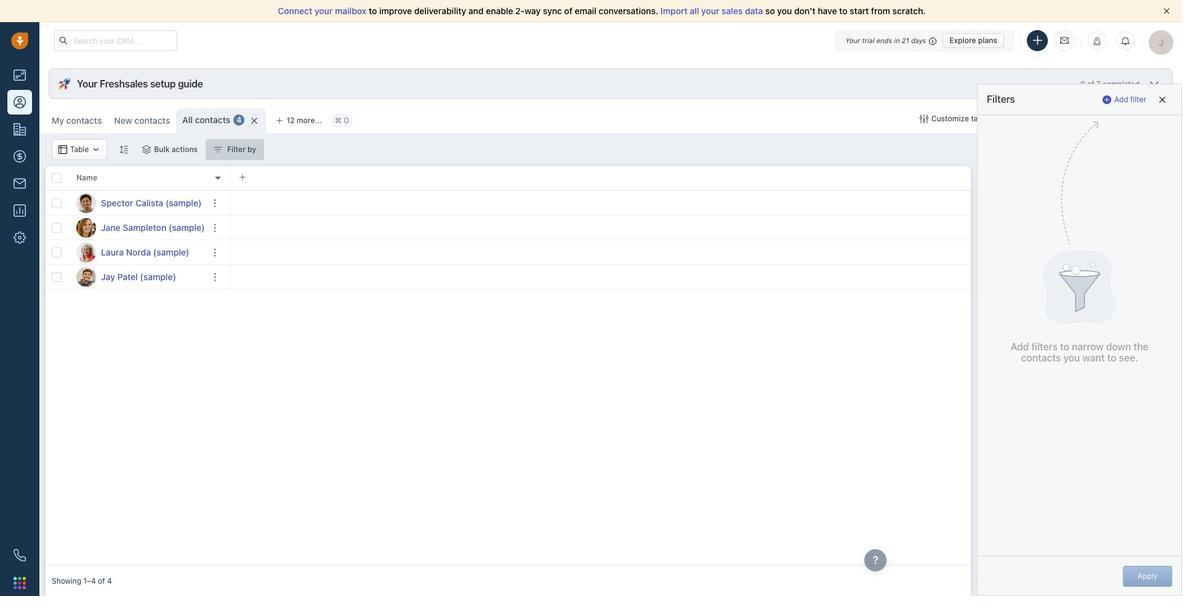 Task type: locate. For each thing, give the bounding box(es) containing it.
add down completed
[[1115, 95, 1129, 104]]

your for your trial ends in 21 days
[[846, 36, 861, 44]]

0 horizontal spatial your
[[77, 78, 97, 89]]

import left all
[[661, 6, 688, 16]]

jane
[[101, 222, 121, 233]]

all contacts 4
[[182, 115, 242, 125]]

spector
[[101, 197, 133, 208]]

add
[[1115, 95, 1129, 104], [1127, 114, 1141, 123], [1011, 342, 1030, 353]]

my contacts button
[[46, 108, 108, 133], [52, 115, 102, 126]]

grid containing spector calista (sample)
[[46, 165, 972, 567]]

of right sync
[[565, 6, 573, 16]]

(sample) for spector calista (sample)
[[166, 197, 202, 208]]

0
[[1081, 79, 1086, 88]]

filters
[[988, 94, 1016, 105]]

guide
[[178, 78, 203, 89]]

container_wx8msf4aqz5i3rn1 image for table
[[59, 145, 67, 154]]

1 horizontal spatial 4
[[237, 115, 242, 125]]

1 vertical spatial of
[[1088, 79, 1095, 88]]

2 vertical spatial add
[[1011, 342, 1030, 353]]

by
[[248, 145, 256, 154]]

1 horizontal spatial import
[[1021, 114, 1044, 123]]

want
[[1083, 352, 1106, 363]]

0 horizontal spatial you
[[778, 6, 793, 16]]

4 up filter by
[[237, 115, 242, 125]]

mailbox
[[335, 6, 367, 16]]

1 row group from the left
[[46, 191, 230, 290]]

import right table
[[1021, 114, 1044, 123]]

container_wx8msf4aqz5i3rn1 image left 'bulk'
[[142, 145, 151, 154]]

1 horizontal spatial your
[[702, 6, 720, 16]]

1 horizontal spatial of
[[565, 6, 573, 16]]

trial
[[863, 36, 875, 44]]

cell
[[230, 191, 972, 215], [230, 216, 972, 240], [230, 240, 972, 264], [230, 265, 972, 289]]

0 vertical spatial your
[[846, 36, 861, 44]]

1 horizontal spatial you
[[1064, 352, 1081, 363]]

sampleton
[[123, 222, 166, 233]]

you
[[778, 6, 793, 16], [1064, 352, 1081, 363]]

my
[[52, 115, 64, 126]]

1 vertical spatial import
[[1021, 114, 1044, 123]]

new contacts button
[[108, 108, 176, 133], [114, 115, 170, 126]]

to
[[369, 6, 377, 16], [840, 6, 848, 16], [1061, 342, 1070, 353], [1108, 352, 1117, 363]]

to left start at the right top of page
[[840, 6, 848, 16]]

see.
[[1120, 352, 1139, 363]]

the
[[1134, 342, 1149, 353]]

send email image
[[1061, 35, 1070, 46]]

laura
[[101, 247, 124, 257]]

2-
[[516, 6, 525, 16]]

contacts for all
[[195, 115, 231, 125]]

press space to select this row. row containing jane sampleton (sample)
[[46, 216, 230, 240]]

1 vertical spatial your
[[77, 78, 97, 89]]

your left the mailbox at the left top of page
[[315, 6, 333, 16]]

freshworks switcher image
[[14, 577, 26, 589]]

add filters to narrow down the contacts you want to see.
[[1011, 342, 1149, 363]]

1 cell from the top
[[230, 191, 972, 215]]

container_wx8msf4aqz5i3rn1 image left "filter"
[[214, 145, 222, 154]]

contacts
[[1046, 114, 1077, 123], [195, 115, 231, 125], [66, 115, 102, 126], [135, 115, 170, 126], [1022, 352, 1062, 363]]

4 press space to select this row. row from the top
[[46, 265, 230, 290]]

add down add filter
[[1127, 114, 1141, 123]]

4 inside the all contacts 4
[[237, 115, 242, 125]]

0 horizontal spatial of
[[98, 577, 105, 586]]

add for add filter
[[1115, 95, 1129, 104]]

3 press space to select this row. row from the top
[[46, 240, 230, 265]]

to right filters
[[1061, 342, 1070, 353]]

all
[[182, 115, 193, 125]]

of
[[565, 6, 573, 16], [1088, 79, 1095, 88], [98, 577, 105, 586]]

import
[[661, 6, 688, 16], [1021, 114, 1044, 123]]

row group
[[46, 191, 230, 290], [230, 191, 972, 290]]

jane sampleton (sample) link
[[101, 221, 205, 234]]

(sample) for jane sampleton (sample)
[[169, 222, 205, 233]]

21
[[902, 36, 910, 44]]

1 press space to select this row. row from the top
[[46, 191, 230, 216]]

7
[[1097, 79, 1101, 88]]

connect
[[278, 6, 313, 16]]

close image
[[1164, 8, 1171, 14]]

12 more...
[[287, 116, 322, 125]]

0 vertical spatial add
[[1115, 95, 1129, 104]]

plans
[[979, 35, 998, 45]]

your left trial
[[846, 36, 861, 44]]

container_wx8msf4aqz5i3rn1 image inside table popup button
[[59, 145, 67, 154]]

container_wx8msf4aqz5i3rn1 image left the customize
[[920, 115, 929, 123]]

from
[[872, 6, 891, 16]]

4 right 1–4
[[107, 577, 112, 586]]

have
[[818, 6, 838, 16]]

add contact button
[[1111, 108, 1177, 129]]

phone element
[[7, 543, 32, 568]]

press space to select this row. row containing laura norda (sample)
[[46, 240, 230, 265]]

your left freshsales
[[77, 78, 97, 89]]

1 horizontal spatial your
[[846, 36, 861, 44]]

contacts for my
[[66, 115, 102, 126]]

(sample) right the sampleton
[[169, 222, 205, 233]]

way
[[525, 6, 541, 16]]

add inside add filters to narrow down the contacts you want to see.
[[1011, 342, 1030, 353]]

your right all
[[702, 6, 720, 16]]

start
[[850, 6, 870, 16]]

1 your from the left
[[315, 6, 333, 16]]

0 vertical spatial you
[[778, 6, 793, 16]]

container_wx8msf4aqz5i3rn1 image inside bulk actions button
[[142, 145, 151, 154]]

container_wx8msf4aqz5i3rn1 image
[[920, 115, 929, 123], [59, 145, 67, 154], [142, 145, 151, 154], [214, 145, 222, 154]]

j image
[[76, 267, 96, 287]]

norda
[[126, 247, 151, 257]]

import contacts button
[[1004, 108, 1083, 129]]

contacts inside button
[[1046, 114, 1077, 123]]

add for add contact
[[1127, 114, 1141, 123]]

more...
[[297, 116, 322, 125]]

data
[[746, 6, 764, 16]]

2 press space to select this row. row from the top
[[46, 216, 230, 240]]

container_wx8msf4aqz5i3rn1 image left table
[[59, 145, 67, 154]]

1 vertical spatial add
[[1127, 114, 1141, 123]]

add filter
[[1115, 95, 1147, 104]]

you right so
[[778, 6, 793, 16]]

0 of 7 completed
[[1081, 79, 1140, 88]]

(sample) right calista
[[166, 197, 202, 208]]

freshsales
[[100, 78, 148, 89]]

row group containing spector calista (sample)
[[46, 191, 230, 290]]

new
[[114, 115, 132, 126]]

down
[[1107, 342, 1132, 353]]

Search your CRM... text field
[[54, 30, 177, 51]]

container_wx8msf4aqz5i3rn1 image inside customize table button
[[920, 115, 929, 123]]

2 row group from the left
[[230, 191, 972, 290]]

filter
[[227, 145, 246, 154]]

add left filters
[[1011, 342, 1030, 353]]

filter
[[1131, 95, 1147, 104]]

0 horizontal spatial 4
[[107, 577, 112, 586]]

12 more... button
[[269, 112, 329, 129]]

jay patel (sample) link
[[101, 271, 176, 283]]

(sample) down jane sampleton (sample) link
[[153, 247, 189, 257]]

press space to select this row. row
[[46, 191, 230, 216], [46, 216, 230, 240], [46, 240, 230, 265], [46, 265, 230, 290]]

1 vertical spatial you
[[1064, 352, 1081, 363]]

grid
[[46, 165, 972, 567]]

your
[[315, 6, 333, 16], [702, 6, 720, 16]]

add inside button
[[1127, 114, 1141, 123]]

you left the want
[[1064, 352, 1081, 363]]

add filter link
[[1104, 90, 1147, 109]]

2 horizontal spatial of
[[1088, 79, 1095, 88]]

your
[[846, 36, 861, 44], [77, 78, 97, 89]]

(sample) down "laura norda (sample)" link
[[140, 271, 176, 282]]

customize table
[[932, 114, 990, 123]]

import all your sales data link
[[661, 6, 766, 16]]

0 horizontal spatial your
[[315, 6, 333, 16]]

(sample) inside "link"
[[140, 271, 176, 282]]

l image
[[76, 242, 96, 262]]

customize table button
[[912, 108, 998, 129]]

0 horizontal spatial import
[[661, 6, 688, 16]]

what's new image
[[1094, 37, 1102, 46]]

all contacts link
[[182, 114, 231, 126]]

of right 1–4
[[98, 577, 105, 586]]

press space to select this row. row containing spector calista (sample)
[[46, 191, 230, 216]]

0 vertical spatial 4
[[237, 115, 242, 125]]

of left 7
[[1088, 79, 1095, 88]]



Task type: describe. For each thing, give the bounding box(es) containing it.
filter by
[[227, 145, 256, 154]]

days
[[912, 36, 927, 44]]

connect your mailbox link
[[278, 6, 369, 16]]

completed
[[1103, 79, 1140, 88]]

press space to select this row. row containing jay patel (sample)
[[46, 265, 230, 290]]

explore plans link
[[943, 33, 1005, 48]]

enable
[[486, 6, 514, 16]]

j image
[[76, 218, 96, 238]]

scratch.
[[893, 6, 926, 16]]

import contacts
[[1021, 114, 1077, 123]]

in
[[895, 36, 901, 44]]

to right the mailbox at the left top of page
[[369, 6, 377, 16]]

1–4
[[83, 577, 96, 586]]

import inside button
[[1021, 114, 1044, 123]]

table button
[[52, 139, 107, 160]]

showing
[[52, 577, 81, 586]]

filter by button
[[206, 139, 264, 160]]

name row
[[46, 166, 230, 191]]

don't
[[795, 6, 816, 16]]

actions
[[172, 145, 198, 154]]

connect your mailbox to improve deliverability and enable 2-way sync of email conversations. import all your sales data so you don't have to start from scratch.
[[278, 6, 926, 16]]

you inside add filters to narrow down the contacts you want to see.
[[1064, 352, 1081, 363]]

container_wx8msf4aqz5i3rn1 image
[[92, 145, 101, 154]]

conversations.
[[599, 6, 659, 16]]

ends
[[877, 36, 893, 44]]

so
[[766, 6, 776, 16]]

filters
[[1032, 342, 1058, 353]]

contact
[[1143, 114, 1171, 123]]

jay patel (sample)
[[101, 271, 176, 282]]

4 cell from the top
[[230, 265, 972, 289]]

name
[[76, 173, 97, 183]]

s image
[[76, 193, 96, 213]]

0 vertical spatial import
[[661, 6, 688, 16]]

bulk actions
[[154, 145, 198, 154]]

container_wx8msf4aqz5i3rn1 image for customize table
[[920, 115, 929, 123]]

improve
[[380, 6, 412, 16]]

2 your from the left
[[702, 6, 720, 16]]

and
[[469, 6, 484, 16]]

my contacts
[[52, 115, 102, 126]]

laura norda (sample)
[[101, 247, 189, 257]]

your freshsales setup guide
[[77, 78, 203, 89]]

add for add filters to narrow down the contacts you want to see.
[[1011, 342, 1030, 353]]

bulk actions button
[[134, 139, 206, 160]]

name column header
[[70, 166, 230, 191]]

sync
[[543, 6, 562, 16]]

bulk
[[154, 145, 170, 154]]

spector calista (sample) link
[[101, 197, 202, 209]]

(sample) for jay patel (sample)
[[140, 271, 176, 282]]

contacts inside add filters to narrow down the contacts you want to see.
[[1022, 352, 1062, 363]]

2 cell from the top
[[230, 216, 972, 240]]

your trial ends in 21 days
[[846, 36, 927, 44]]

1 vertical spatial 4
[[107, 577, 112, 586]]

contacts for new
[[135, 115, 170, 126]]

add contact
[[1127, 114, 1171, 123]]

spector calista (sample)
[[101, 197, 202, 208]]

jay
[[101, 271, 115, 282]]

container_wx8msf4aqz5i3rn1 image for bulk actions
[[142, 145, 151, 154]]

patel
[[117, 271, 138, 282]]

table
[[972, 114, 990, 123]]

narrow
[[1073, 342, 1104, 353]]

2 vertical spatial of
[[98, 577, 105, 586]]

explore
[[950, 35, 977, 45]]

(sample) for laura norda (sample)
[[153, 247, 189, 257]]

your for your freshsales setup guide
[[77, 78, 97, 89]]

showing 1–4 of 4
[[52, 577, 112, 586]]

sales
[[722, 6, 743, 16]]

⌘
[[335, 116, 342, 125]]

phone image
[[14, 550, 26, 562]]

laura norda (sample) link
[[101, 246, 189, 258]]

table
[[70, 145, 89, 154]]

style_myh0__igzzd8unmi image
[[120, 145, 128, 154]]

calista
[[136, 197, 163, 208]]

import contacts group
[[1004, 108, 1104, 129]]

⌘ o
[[335, 116, 350, 125]]

o
[[344, 116, 350, 125]]

3 cell from the top
[[230, 240, 972, 264]]

email
[[575, 6, 597, 16]]

deliverability
[[414, 6, 467, 16]]

customize
[[932, 114, 970, 123]]

container_wx8msf4aqz5i3rn1 image inside "filter by" button
[[214, 145, 222, 154]]

explore plans
[[950, 35, 998, 45]]

all
[[690, 6, 700, 16]]

0 vertical spatial of
[[565, 6, 573, 16]]

12
[[287, 116, 295, 125]]

setup
[[150, 78, 176, 89]]

to left see.
[[1108, 352, 1117, 363]]

contacts for import
[[1046, 114, 1077, 123]]

new contacts
[[114, 115, 170, 126]]



Task type: vqa. For each thing, say whether or not it's contained in the screenshot.
Send email icon
yes



